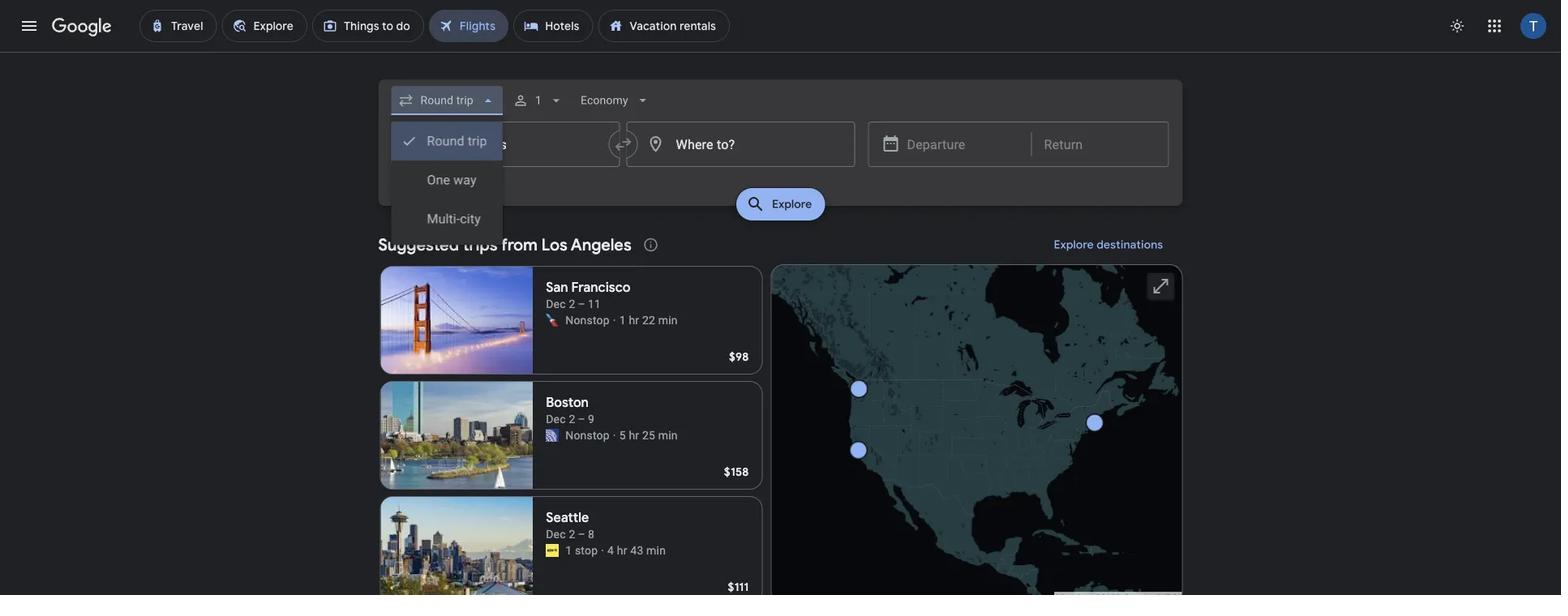 Task type: describe. For each thing, give the bounding box(es) containing it.
boston
[[546, 395, 589, 411]]

2 – 8
[[569, 528, 595, 541]]

1 hr 22 min
[[619, 313, 678, 327]]

nonstop for dec
[[566, 429, 610, 442]]

111 US dollars text field
[[728, 580, 749, 595]]

spirit image
[[546, 544, 559, 557]]

$111
[[728, 580, 749, 595]]

explore destinations button
[[1035, 225, 1183, 264]]

angeles
[[571, 234, 632, 255]]

explore for explore destinations
[[1054, 238, 1094, 252]]

3 option from the top
[[391, 200, 503, 238]]

explore button
[[736, 188, 825, 221]]

nonstop for francisco
[[566, 313, 610, 327]]

2 option from the top
[[391, 161, 503, 200]]

san
[[546, 279, 568, 296]]

trips
[[463, 234, 498, 255]]

1 button
[[506, 81, 571, 120]]

hr for seattle
[[617, 544, 628, 557]]

5
[[619, 429, 626, 442]]

min for boston
[[658, 429, 678, 442]]

san francisco dec 2 – 11
[[546, 279, 631, 311]]

dec for seattle
[[546, 528, 566, 541]]

$98
[[729, 350, 749, 364]]

1 for 1 hr 22 min
[[619, 313, 626, 327]]

Return text field
[[1044, 122, 1156, 166]]

2 – 9
[[569, 412, 595, 426]]

hr for san francisco
[[629, 313, 639, 327]]

1 for 1 stop
[[566, 544, 572, 557]]

suggested trips from los angeles
[[378, 234, 632, 255]]

explore for explore
[[772, 197, 812, 212]]

suggested
[[378, 234, 459, 255]]

98 US dollars text field
[[729, 350, 749, 364]]

2 – 11
[[569, 297, 601, 311]]

los
[[541, 234, 568, 255]]

5 hr 25 min
[[619, 429, 678, 442]]

boston dec 2 – 9
[[546, 395, 595, 426]]

Where to? text field
[[627, 122, 855, 167]]

stop
[[575, 544, 598, 557]]

hr for boston
[[629, 429, 639, 442]]

min for seattle
[[647, 544, 666, 557]]



Task type: locate. For each thing, give the bounding box(es) containing it.
explore down where to? text field
[[772, 197, 812, 212]]

43
[[630, 544, 644, 557]]

0 vertical spatial explore
[[772, 197, 812, 212]]

 image
[[613, 312, 616, 328], [613, 427, 616, 444], [601, 543, 604, 559]]

dec
[[546, 297, 566, 311], [546, 412, 566, 426], [546, 528, 566, 541]]

1 vertical spatial min
[[658, 429, 678, 442]]

hr right the 5
[[629, 429, 639, 442]]

seattle dec 2 – 8
[[546, 510, 595, 541]]

 image left 4
[[601, 543, 604, 559]]

select your ticket type. list box
[[391, 115, 503, 245]]

 image left 1 hr 22 min
[[613, 312, 616, 328]]

0 vertical spatial min
[[658, 313, 678, 327]]

4
[[608, 544, 614, 557]]

2 vertical spatial dec
[[546, 528, 566, 541]]

nonstop down 2 – 11
[[566, 313, 610, 327]]

explore
[[772, 197, 812, 212], [1054, 238, 1094, 252]]

1 option from the top
[[391, 122, 503, 161]]

1 stop
[[566, 544, 598, 557]]

explore inside flight search field
[[772, 197, 812, 212]]

hr left 22
[[629, 313, 639, 327]]

dec inside the seattle dec 2 – 8
[[546, 528, 566, 541]]

2 vertical spatial hr
[[617, 544, 628, 557]]

dec up united image
[[546, 412, 566, 426]]

explore inside suggested trips from los angeles region
[[1054, 238, 1094, 252]]

25
[[642, 429, 655, 442]]

1 vertical spatial  image
[[613, 427, 616, 444]]

22
[[642, 313, 655, 327]]

 image for boston
[[613, 427, 616, 444]]

 image left the 5
[[613, 427, 616, 444]]

option
[[391, 122, 503, 161], [391, 161, 503, 200], [391, 200, 503, 238]]

1 nonstop from the top
[[566, 313, 610, 327]]

0 vertical spatial dec
[[546, 297, 566, 311]]

min right the "25" at the bottom left of page
[[658, 429, 678, 442]]

 image for san francisco
[[613, 312, 616, 328]]

destinations
[[1097, 238, 1164, 252]]

1 vertical spatial nonstop
[[566, 429, 610, 442]]

american image
[[546, 314, 559, 327]]

1 vertical spatial 1
[[619, 313, 626, 327]]

explore left destinations
[[1054, 238, 1094, 252]]

0 vertical spatial nonstop
[[566, 313, 610, 327]]

dec for boston
[[546, 412, 566, 426]]

nonstop
[[566, 313, 610, 327], [566, 429, 610, 442]]

explore destinations
[[1054, 238, 1164, 252]]

1 for 1
[[535, 94, 542, 107]]

None field
[[391, 86, 503, 115], [574, 86, 657, 115], [391, 86, 503, 115], [574, 86, 657, 115]]

dec down san
[[546, 297, 566, 311]]

min right 43
[[647, 544, 666, 557]]

0 vertical spatial  image
[[613, 312, 616, 328]]

158 US dollars text field
[[724, 465, 749, 479]]

nonstop down 2 – 9
[[566, 429, 610, 442]]

0 vertical spatial 1
[[535, 94, 542, 107]]

1 vertical spatial dec
[[546, 412, 566, 426]]

from
[[501, 234, 538, 255]]

francisco
[[571, 279, 631, 296]]

4 hr 43 min
[[608, 544, 666, 557]]

dec up spirit image
[[546, 528, 566, 541]]

2 horizontal spatial 1
[[619, 313, 626, 327]]

main menu image
[[19, 16, 39, 36]]

2 vertical spatial  image
[[601, 543, 604, 559]]

hr
[[629, 313, 639, 327], [629, 429, 639, 442], [617, 544, 628, 557]]

min
[[658, 313, 678, 327], [658, 429, 678, 442], [647, 544, 666, 557]]

3 dec from the top
[[546, 528, 566, 541]]

1 dec from the top
[[546, 297, 566, 311]]

1 vertical spatial hr
[[629, 429, 639, 442]]

min right 22
[[658, 313, 678, 327]]

$158
[[724, 465, 749, 479]]

suggested trips from los angeles region
[[378, 225, 1183, 595]]

2 vertical spatial 1
[[566, 544, 572, 557]]

1 vertical spatial explore
[[1054, 238, 1094, 252]]

dec inside 'san francisco dec 2 – 11'
[[546, 297, 566, 311]]

0 horizontal spatial explore
[[772, 197, 812, 212]]

seattle
[[546, 510, 589, 526]]

 image for seattle
[[601, 543, 604, 559]]

dec inside the boston dec 2 – 9
[[546, 412, 566, 426]]

hr right 4
[[617, 544, 628, 557]]

Flight search field
[[365, 79, 1196, 245]]

0 horizontal spatial 1
[[535, 94, 542, 107]]

min for san francisco
[[658, 313, 678, 327]]

1
[[535, 94, 542, 107], [619, 313, 626, 327], [566, 544, 572, 557]]

2 dec from the top
[[546, 412, 566, 426]]

change appearance image
[[1438, 6, 1477, 45]]

None text field
[[391, 122, 620, 167]]

Departure text field
[[907, 122, 1019, 166]]

2 vertical spatial min
[[647, 544, 666, 557]]

2 nonstop from the top
[[566, 429, 610, 442]]

1 horizontal spatial 1
[[566, 544, 572, 557]]

1 horizontal spatial explore
[[1054, 238, 1094, 252]]

united image
[[546, 429, 559, 442]]

1 inside 'popup button'
[[535, 94, 542, 107]]

0 vertical spatial hr
[[629, 313, 639, 327]]



Task type: vqa. For each thing, say whether or not it's contained in the screenshot.
Collapse side panel image
no



